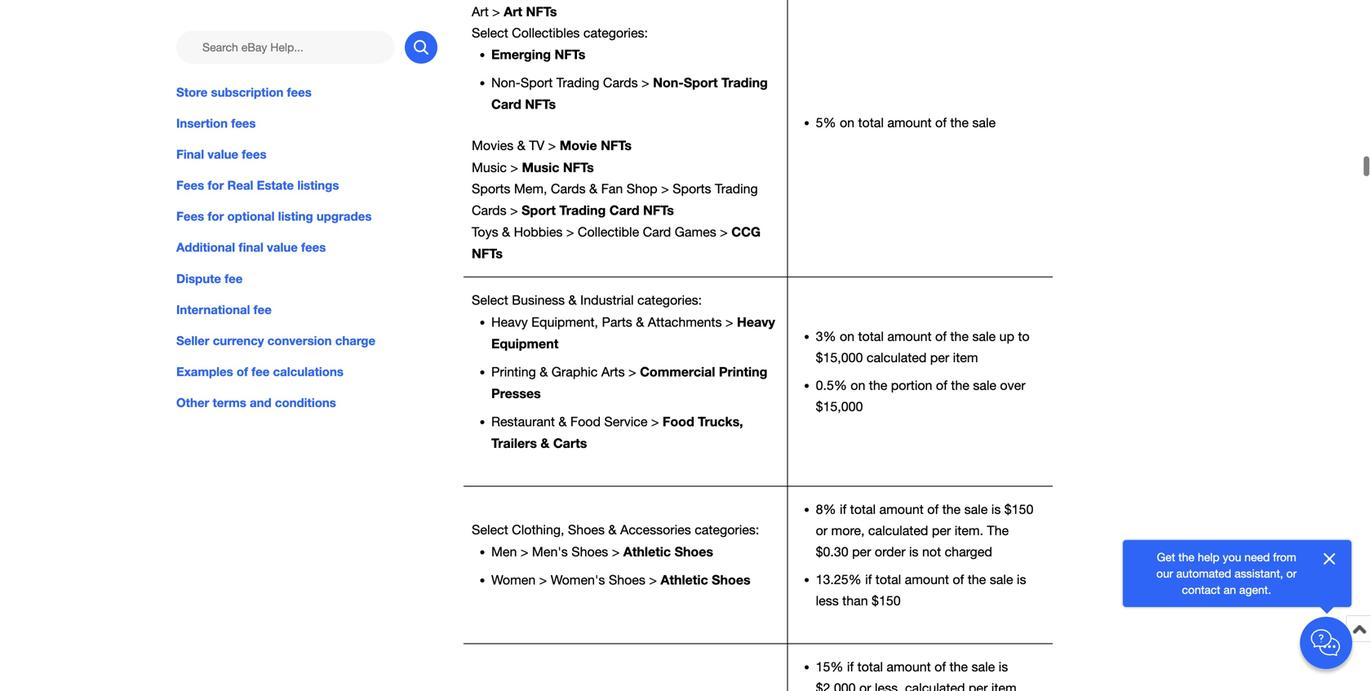 Task type: vqa. For each thing, say whether or not it's contained in the screenshot.
"if" within 15% if total amount of the sale is $2,000 or less, calculated per item
yes



Task type: describe. For each thing, give the bounding box(es) containing it.
13.25%
[[816, 572, 862, 587]]

2 sports from the left
[[673, 181, 711, 196]]

ccg nfts
[[472, 224, 761, 261]]

1 vertical spatial cards
[[551, 181, 586, 196]]

the inside get the help you need from our automated assistant, or contact an agent.
[[1179, 551, 1195, 564]]

over
[[1000, 378, 1026, 393]]

trading inside sports mem, cards & fan shop > sports trading cards >
[[715, 181, 758, 196]]

sports mem, cards & fan shop > sports trading cards >
[[472, 181, 758, 218]]

the
[[987, 523, 1009, 538]]

business
[[512, 293, 565, 308]]

other terms and conditions link
[[176, 394, 438, 412]]

food trucks, trailers & carts
[[491, 414, 743, 451]]

per inside 15% if total amount of the sale is $2,000 or less, calculated per item
[[969, 681, 988, 691]]

sale for 3% on total amount of the sale up to $15,000 calculated per item
[[973, 329, 996, 344]]

arts
[[602, 364, 625, 379]]

store
[[176, 85, 208, 100]]

$2,000
[[816, 681, 856, 691]]

amount for 8%
[[880, 502, 924, 517]]

select for heavy equipment
[[472, 293, 508, 308]]

is for 13.25% if total amount of the sale is less than $150
[[1017, 572, 1027, 587]]

0 horizontal spatial cards
[[472, 203, 507, 218]]

agent.
[[1240, 583, 1272, 597]]

dispute fee link
[[176, 270, 438, 288]]

automated
[[1177, 567, 1232, 580]]

1 horizontal spatial art
[[504, 4, 523, 19]]

fees up insertion fees 'link'
[[287, 85, 312, 100]]

our
[[1157, 567, 1174, 580]]

the for 8% if total amount of the sale is $150 or more, calculated per item. the $0.30 per order is not charged
[[943, 502, 961, 517]]

1 sports from the left
[[472, 181, 511, 196]]

calculated inside 3% on total amount of the sale up to $15,000 calculated per item
[[867, 350, 927, 365]]

the for 3% on total amount of the sale up to $15,000 calculated per item
[[951, 329, 969, 344]]

if for 13.25%
[[865, 572, 872, 587]]

& inside movies & tv > movie nfts music > music nfts
[[517, 138, 526, 153]]

food inside food trucks, trailers & carts
[[663, 414, 694, 429]]

amount for 15%
[[887, 659, 931, 675]]

terms
[[213, 395, 246, 410]]

insertion
[[176, 116, 228, 131]]

sale for 5% on total amount of the sale
[[973, 115, 996, 130]]

heavy for heavy equipment
[[737, 314, 775, 330]]

amount for 13.25%
[[905, 572, 949, 587]]

nfts right 'movie' in the top left of the page
[[601, 138, 632, 153]]

additional final value fees
[[176, 240, 326, 255]]

sport for non-sport trading cards >
[[521, 75, 553, 90]]

3%
[[816, 329, 836, 344]]

fees up the fees for real estate listings
[[242, 147, 267, 162]]

accessories
[[620, 523, 691, 538]]

& inside sports mem, cards & fan shop > sports trading cards >
[[589, 181, 598, 196]]

up
[[1000, 329, 1015, 344]]

examples
[[176, 364, 233, 379]]

the for 5% on total amount of the sale
[[951, 115, 969, 130]]

ccg
[[732, 224, 761, 240]]

women's
[[551, 573, 605, 588]]

total for 8%
[[850, 502, 876, 517]]

shop
[[627, 181, 658, 196]]

subscription
[[211, 85, 284, 100]]

select business & industrial categories:
[[472, 293, 702, 308]]

service
[[604, 414, 648, 429]]

or for get the help you need from our automated assistant, or contact an agent.
[[1287, 567, 1297, 580]]

women
[[491, 573, 536, 588]]

sale for 13.25% if total amount of the sale is less than $150
[[990, 572, 1013, 587]]

or for 8% if total amount of the sale is $150 or more, calculated per item. the $0.30 per order is not charged
[[816, 523, 828, 538]]

you
[[1223, 551, 1242, 564]]

calculated for 8%
[[869, 523, 929, 538]]

non-sport trading card nfts
[[491, 75, 768, 112]]

store subscription fees link
[[176, 83, 438, 101]]

help
[[1198, 551, 1220, 564]]

get
[[1157, 551, 1176, 564]]

fees for fees for optional listing upgrades
[[176, 209, 204, 224]]

graphic
[[552, 364, 598, 379]]

total for 5%
[[858, 115, 884, 130]]

calculated for 15%
[[905, 681, 965, 691]]

equipment
[[491, 336, 559, 351]]

2 music from the left
[[472, 160, 507, 175]]

& right toys
[[502, 225, 510, 240]]

printing inside commercial printing presses
[[719, 364, 768, 379]]

1 horizontal spatial value
[[267, 240, 298, 255]]

get the help you need from our automated assistant, or contact an agent. tooltip
[[1149, 549, 1305, 598]]

men
[[491, 544, 517, 559]]

total for 15%
[[858, 659, 883, 675]]

listings
[[297, 178, 339, 193]]

optional
[[227, 209, 275, 224]]

3% on total amount of the sale up to $15,000 calculated per item
[[816, 329, 1030, 365]]

charged
[[945, 544, 993, 559]]

other terms and conditions
[[176, 395, 336, 410]]

nfts down shop
[[643, 202, 674, 218]]

fee for international fee
[[254, 302, 272, 317]]

select clothing, shoes & accessories categories:
[[472, 523, 759, 538]]

fan
[[601, 181, 623, 196]]

men > men's shoes > athletic shoes
[[491, 544, 713, 559]]

0 horizontal spatial food
[[571, 414, 601, 429]]

order
[[875, 544, 906, 559]]

toys
[[472, 225, 498, 240]]

for for real
[[208, 178, 224, 193]]

presses
[[491, 386, 541, 401]]

art > art nfts select collectibles categories:
[[472, 4, 648, 41]]

less
[[816, 593, 839, 608]]

& up the carts
[[559, 414, 567, 429]]

industrial
[[580, 293, 634, 308]]

nfts inside non-sport trading card nfts
[[525, 97, 556, 112]]

heavy for heavy equipment, parts & attachments >
[[491, 315, 528, 330]]

restaurant
[[491, 414, 555, 429]]

$15,000 inside 3% on total amount of the sale up to $15,000 calculated per item
[[816, 350, 863, 365]]

of for 8% if total amount of the sale is $150 or more, calculated per item. the $0.30 per order is not charged
[[928, 502, 939, 517]]

fee for dispute fee
[[225, 271, 243, 286]]

movies
[[472, 138, 514, 153]]

dispute fee
[[176, 271, 243, 286]]

less,
[[875, 681, 902, 691]]

clothing,
[[512, 523, 564, 538]]

athletic for men > men's shoes > athletic shoes
[[624, 544, 671, 559]]

emerging
[[491, 47, 551, 62]]

games
[[675, 225, 717, 240]]

fee inside examples of fee calculations link
[[252, 364, 270, 379]]

0 horizontal spatial art
[[472, 4, 489, 19]]

select for athletic shoes
[[472, 523, 508, 538]]

portion
[[891, 378, 933, 393]]

printing & graphic arts >
[[491, 364, 640, 379]]

final
[[176, 147, 204, 162]]

equipment,
[[532, 315, 598, 330]]

hobbies
[[514, 225, 563, 240]]

collectibles
[[512, 25, 580, 41]]

per inside 3% on total amount of the sale up to $15,000 calculated per item
[[930, 350, 950, 365]]

total for 3%
[[858, 329, 884, 344]]

shoes inside women > women's shoes > athletic shoes
[[609, 573, 646, 588]]

$0.30
[[816, 544, 849, 559]]

item.
[[955, 523, 984, 538]]

trucks,
[[698, 414, 743, 429]]

an
[[1224, 583, 1236, 597]]

sale for 15% if total amount of the sale is $2,000 or less, calculated per item
[[972, 659, 995, 675]]

charge
[[335, 333, 376, 348]]

0 horizontal spatial printing
[[491, 364, 536, 379]]

international
[[176, 302, 250, 317]]

amount for 3%
[[888, 329, 932, 344]]

for for optional
[[208, 209, 224, 224]]

nfts inside the art > art nfts select collectibles categories:
[[526, 4, 557, 19]]

item inside 3% on total amount of the sale up to $15,000 calculated per item
[[953, 350, 978, 365]]

the for 0.5% on the portion of the sale over $15,000
[[951, 378, 970, 393]]

carts
[[553, 435, 587, 451]]

1 music from the left
[[522, 159, 560, 175]]

$150 inside 13.25% if total amount of the sale is less than $150
[[872, 593, 901, 608]]

of for 15% if total amount of the sale is $2,000 or less, calculated per item
[[935, 659, 946, 675]]

additional final value fees link
[[176, 239, 438, 257]]

trailers
[[491, 435, 537, 451]]

collectible
[[578, 225, 639, 240]]

0 vertical spatial cards
[[603, 75, 638, 90]]

emerging nfts
[[491, 47, 586, 62]]

trading inside non-sport trading card nfts
[[722, 75, 768, 90]]



Task type: locate. For each thing, give the bounding box(es) containing it.
is for 15% if total amount of the sale is $2,000 or less, calculated per item
[[999, 659, 1008, 675]]

categories: right accessories
[[695, 523, 759, 538]]

the inside 15% if total amount of the sale is $2,000 or less, calculated per item
[[950, 659, 968, 675]]

1 vertical spatial or
[[1287, 567, 1297, 580]]

on
[[840, 115, 855, 130], [840, 329, 855, 344], [851, 378, 866, 393]]

printing
[[719, 364, 768, 379], [491, 364, 536, 379]]

or
[[816, 523, 828, 538], [1287, 567, 1297, 580], [860, 681, 871, 691]]

Search eBay Help... text field
[[176, 31, 395, 64]]

fees down store subscription fees
[[231, 116, 256, 131]]

dispute
[[176, 271, 221, 286]]

non- for non-sport trading card nfts
[[653, 75, 684, 90]]

fees down final
[[176, 178, 204, 193]]

1 vertical spatial $150
[[872, 593, 901, 608]]

of inside 8% if total amount of the sale is $150 or more, calculated per item. the $0.30 per order is not charged
[[928, 502, 939, 517]]

sport inside non-sport trading card nfts
[[684, 75, 718, 90]]

non- for non-sport trading cards >
[[491, 75, 521, 90]]

fees for real estate listings
[[176, 178, 339, 193]]

fee inside dispute fee link
[[225, 271, 243, 286]]

1 horizontal spatial item
[[992, 681, 1017, 691]]

seller currency conversion charge
[[176, 333, 376, 348]]

for up additional on the top left of page
[[208, 209, 224, 224]]

1 vertical spatial calculated
[[869, 523, 929, 538]]

estate
[[257, 178, 294, 193]]

select left business
[[472, 293, 508, 308]]

if right 8%
[[840, 502, 847, 517]]

if up than
[[865, 572, 872, 587]]

movies & tv > movie nfts music > music nfts
[[472, 138, 632, 175]]

sale inside 0.5% on the portion of the sale over $15,000
[[973, 378, 997, 393]]

shoes inside men > men's shoes > athletic shoes
[[572, 544, 608, 559]]

cards
[[603, 75, 638, 90], [551, 181, 586, 196], [472, 203, 507, 218]]

$150 up the
[[1005, 502, 1034, 517]]

0 vertical spatial fees
[[176, 178, 204, 193]]

international fee
[[176, 302, 272, 317]]

0 vertical spatial select
[[472, 25, 508, 41]]

food left trucks,
[[663, 414, 694, 429]]

total inside 3% on total amount of the sale up to $15,000 calculated per item
[[858, 329, 884, 344]]

5% on total amount of the sale
[[816, 115, 996, 130]]

or down from
[[1287, 567, 1297, 580]]

$15,000 inside 0.5% on the portion of the sale over $15,000
[[816, 399, 863, 414]]

fees
[[287, 85, 312, 100], [231, 116, 256, 131], [242, 147, 267, 162], [301, 240, 326, 255]]

the
[[951, 115, 969, 130], [951, 329, 969, 344], [869, 378, 888, 393], [951, 378, 970, 393], [943, 502, 961, 517], [1179, 551, 1195, 564], [968, 572, 986, 587], [950, 659, 968, 675]]

of for 5% on total amount of the sale
[[936, 115, 947, 130]]

sports
[[472, 181, 511, 196], [673, 181, 711, 196]]

1 vertical spatial fee
[[254, 302, 272, 317]]

item
[[953, 350, 978, 365], [992, 681, 1017, 691]]

0 vertical spatial card
[[491, 97, 521, 112]]

for left real at the left of the page
[[208, 178, 224, 193]]

to
[[1018, 329, 1030, 344]]

total right 5%
[[858, 115, 884, 130]]

$150 inside 8% if total amount of the sale is $150 or more, calculated per item. the $0.30 per order is not charged
[[1005, 502, 1034, 517]]

on inside 3% on total amount of the sale up to $15,000 calculated per item
[[840, 329, 855, 344]]

0 vertical spatial or
[[816, 523, 828, 538]]

0.5% on the portion of the sale over $15,000
[[816, 378, 1026, 414]]

or down 8%
[[816, 523, 828, 538]]

on right 5%
[[840, 115, 855, 130]]

1 vertical spatial fees
[[176, 209, 204, 224]]

if for 15%
[[847, 659, 854, 675]]

if for 8%
[[840, 502, 847, 517]]

fee inside international fee "link"
[[254, 302, 272, 317]]

sale for 0.5% on the portion of the sale over $15,000
[[973, 378, 997, 393]]

0 vertical spatial $15,000
[[816, 350, 863, 365]]

2 vertical spatial fee
[[252, 364, 270, 379]]

0 vertical spatial item
[[953, 350, 978, 365]]

1 vertical spatial value
[[267, 240, 298, 255]]

0.5%
[[816, 378, 847, 393]]

or inside 8% if total amount of the sale is $150 or more, calculated per item. the $0.30 per order is not charged
[[816, 523, 828, 538]]

2 for from the top
[[208, 209, 224, 224]]

fees up additional on the top left of page
[[176, 209, 204, 224]]

commercial printing presses
[[491, 364, 768, 401]]

fees
[[176, 178, 204, 193], [176, 209, 204, 224]]

2 vertical spatial card
[[643, 225, 671, 240]]

$15,000 down 3%
[[816, 350, 863, 365]]

nfts up 'non-sport trading cards >'
[[555, 47, 586, 62]]

1 horizontal spatial food
[[663, 414, 694, 429]]

of inside 13.25% if total amount of the sale is less than $150
[[953, 572, 964, 587]]

fees down fees for optional listing upgrades link
[[301, 240, 326, 255]]

examples of fee calculations
[[176, 364, 344, 379]]

seller currency conversion charge link
[[176, 332, 438, 350]]

15% if total amount of the sale is $2,000 or less, calculated per item
[[816, 659, 1017, 691]]

and
[[250, 395, 272, 410]]

amount inside 8% if total amount of the sale is $150 or more, calculated per item. the $0.30 per order is not charged
[[880, 502, 924, 517]]

& left the carts
[[541, 435, 550, 451]]

1 vertical spatial $15,000
[[816, 399, 863, 414]]

is inside 13.25% if total amount of the sale is less than $150
[[1017, 572, 1027, 587]]

nfts down 'non-sport trading cards >'
[[525, 97, 556, 112]]

on right 0.5%
[[851, 378, 866, 393]]

if inside 13.25% if total amount of the sale is less than $150
[[865, 572, 872, 587]]

international fee link
[[176, 301, 438, 319]]

of for 0.5% on the portion of the sale over $15,000
[[936, 378, 948, 393]]

2 vertical spatial if
[[847, 659, 854, 675]]

examples of fee calculations link
[[176, 363, 438, 381]]

& left fan
[[589, 181, 598, 196]]

of inside 15% if total amount of the sale is $2,000 or less, calculated per item
[[935, 659, 946, 675]]

3 select from the top
[[472, 523, 508, 538]]

card down fan
[[610, 202, 640, 218]]

sale inside 15% if total amount of the sale is $2,000 or less, calculated per item
[[972, 659, 995, 675]]

fee up and
[[252, 364, 270, 379]]

sport
[[684, 75, 718, 90], [521, 75, 553, 90], [522, 202, 556, 218]]

printing up trucks,
[[719, 364, 768, 379]]

0 horizontal spatial or
[[816, 523, 828, 538]]

0 vertical spatial if
[[840, 502, 847, 517]]

toys & hobbies > collectible card games >
[[472, 225, 732, 240]]

>
[[492, 4, 500, 19], [642, 75, 650, 90], [548, 138, 556, 153], [511, 160, 518, 175], [661, 181, 669, 196], [510, 203, 518, 218], [566, 225, 574, 240], [720, 225, 728, 240], [726, 315, 733, 330], [629, 364, 636, 379], [651, 414, 659, 429], [521, 544, 529, 559], [612, 544, 620, 559], [539, 573, 547, 588], [649, 573, 657, 588]]

value
[[208, 147, 238, 162], [267, 240, 298, 255]]

0 vertical spatial athletic
[[624, 544, 671, 559]]

0 vertical spatial for
[[208, 178, 224, 193]]

1 fees from the top
[[176, 178, 204, 193]]

on for 0.5%
[[851, 378, 866, 393]]

0 horizontal spatial non-
[[491, 75, 521, 90]]

1 vertical spatial if
[[865, 572, 872, 587]]

amount inside 3% on total amount of the sale up to $15,000 calculated per item
[[888, 329, 932, 344]]

> inside the art > art nfts select collectibles categories:
[[492, 4, 500, 19]]

1 horizontal spatial or
[[860, 681, 871, 691]]

final
[[239, 240, 264, 255]]

card left the games
[[643, 225, 671, 240]]

final value fees
[[176, 147, 267, 162]]

calculated up portion
[[867, 350, 927, 365]]

other
[[176, 395, 209, 410]]

movie
[[560, 138, 597, 153]]

2 $15,000 from the top
[[816, 399, 863, 414]]

2 vertical spatial categories:
[[695, 523, 759, 538]]

categories: inside the art > art nfts select collectibles categories:
[[584, 25, 648, 41]]

15%
[[816, 659, 844, 675]]

$15,000 down 0.5%
[[816, 399, 863, 414]]

select up men
[[472, 523, 508, 538]]

heavy equipment
[[491, 314, 775, 351]]

2 select from the top
[[472, 293, 508, 308]]

total down order
[[876, 572, 901, 587]]

or inside 15% if total amount of the sale is $2,000 or less, calculated per item
[[860, 681, 871, 691]]

1 select from the top
[[472, 25, 508, 41]]

0 horizontal spatial item
[[953, 350, 978, 365]]

1 horizontal spatial non-
[[653, 75, 684, 90]]

2 fees from the top
[[176, 209, 204, 224]]

& up equipment,
[[569, 293, 577, 308]]

the inside 13.25% if total amount of the sale is less than $150
[[968, 572, 986, 587]]

sale
[[973, 115, 996, 130], [973, 329, 996, 344], [973, 378, 997, 393], [965, 502, 988, 517], [990, 572, 1013, 587], [972, 659, 995, 675]]

sports left mem,
[[472, 181, 511, 196]]

conversion
[[267, 333, 332, 348]]

heavy up equipment
[[491, 315, 528, 330]]

total up "less,"
[[858, 659, 883, 675]]

item inside 15% if total amount of the sale is $2,000 or less, calculated per item
[[992, 681, 1017, 691]]

conditions
[[275, 395, 336, 410]]

1 vertical spatial card
[[610, 202, 640, 218]]

fees for fees for real estate listings
[[176, 178, 204, 193]]

final value fees link
[[176, 145, 438, 163]]

more,
[[831, 523, 865, 538]]

of for 13.25% if total amount of the sale is less than $150
[[953, 572, 964, 587]]

calculated right "less,"
[[905, 681, 965, 691]]

& left graphic
[[540, 364, 548, 379]]

on for 3%
[[840, 329, 855, 344]]

0 horizontal spatial sports
[[472, 181, 511, 196]]

card
[[491, 97, 521, 112], [610, 202, 640, 218], [643, 225, 671, 240]]

on inside 0.5% on the portion of the sale over $15,000
[[851, 378, 866, 393]]

calculated inside 15% if total amount of the sale is $2,000 or less, calculated per item
[[905, 681, 965, 691]]

0 horizontal spatial value
[[208, 147, 238, 162]]

the inside 8% if total amount of the sale is $150 or more, calculated per item. the $0.30 per order is not charged
[[943, 502, 961, 517]]

insertion fees link
[[176, 114, 438, 132]]

total inside 13.25% if total amount of the sale is less than $150
[[876, 572, 901, 587]]

total up more,
[[850, 502, 876, 517]]

card up movies in the top left of the page
[[491, 97, 521, 112]]

2 vertical spatial or
[[860, 681, 871, 691]]

1 for from the top
[[208, 178, 224, 193]]

value down insertion fees
[[208, 147, 238, 162]]

2 vertical spatial select
[[472, 523, 508, 538]]

for inside fees for real estate listings link
[[208, 178, 224, 193]]

$15,000
[[816, 350, 863, 365], [816, 399, 863, 414]]

1 vertical spatial categories:
[[638, 293, 702, 308]]

total inside 8% if total amount of the sale is $150 or more, calculated per item. the $0.30 per order is not charged
[[850, 502, 876, 517]]

1 horizontal spatial sports
[[673, 181, 711, 196]]

non- inside non-sport trading card nfts
[[653, 75, 684, 90]]

0 horizontal spatial card
[[491, 97, 521, 112]]

0 vertical spatial categories:
[[584, 25, 648, 41]]

is
[[992, 502, 1001, 517], [909, 544, 919, 559], [1017, 572, 1027, 587], [999, 659, 1008, 675]]

the inside 3% on total amount of the sale up to $15,000 calculated per item
[[951, 329, 969, 344]]

total for 13.25%
[[876, 572, 901, 587]]

the for 13.25% if total amount of the sale is less than $150
[[968, 572, 986, 587]]

nfts inside ccg nfts
[[472, 246, 503, 261]]

0 horizontal spatial $150
[[872, 593, 901, 608]]

total right 3%
[[858, 329, 884, 344]]

2 vertical spatial calculated
[[905, 681, 965, 691]]

store subscription fees
[[176, 85, 312, 100]]

parts
[[602, 315, 632, 330]]

5%
[[816, 115, 836, 130]]

0 vertical spatial $150
[[1005, 502, 1034, 517]]

& inside food trucks, trailers & carts
[[541, 435, 550, 451]]

fee up the international fee
[[225, 271, 243, 286]]

0 vertical spatial on
[[840, 115, 855, 130]]

heavy equipment, parts & attachments >
[[491, 315, 737, 330]]

fee up seller currency conversion charge
[[254, 302, 272, 317]]

select inside the art > art nfts select collectibles categories:
[[472, 25, 508, 41]]

currency
[[213, 333, 264, 348]]

on for 5%
[[840, 115, 855, 130]]

listing
[[278, 209, 313, 224]]

select up emerging
[[472, 25, 508, 41]]

1 horizontal spatial printing
[[719, 364, 768, 379]]

2 horizontal spatial or
[[1287, 567, 1297, 580]]

categories: up attachments
[[638, 293, 702, 308]]

select
[[472, 25, 508, 41], [472, 293, 508, 308], [472, 523, 508, 538]]

insertion fees
[[176, 116, 256, 131]]

athletic for women > women's shoes > athletic shoes
[[661, 572, 708, 588]]

1 $15,000 from the top
[[816, 350, 863, 365]]

total inside 15% if total amount of the sale is $2,000 or less, calculated per item
[[858, 659, 883, 675]]

non-
[[653, 75, 684, 90], [491, 75, 521, 90]]

music down tv
[[522, 159, 560, 175]]

1 horizontal spatial heavy
[[737, 314, 775, 330]]

8%
[[816, 502, 836, 517]]

non-sport trading cards >
[[491, 75, 653, 90]]

& right parts
[[636, 315, 644, 330]]

printing up presses
[[491, 364, 536, 379]]

amount inside 15% if total amount of the sale is $2,000 or less, calculated per item
[[887, 659, 931, 675]]

trading
[[722, 75, 768, 90], [557, 75, 600, 90], [715, 181, 758, 196], [560, 202, 606, 218]]

sale inside 3% on total amount of the sale up to $15,000 calculated per item
[[973, 329, 996, 344]]

2 horizontal spatial card
[[643, 225, 671, 240]]

for inside fees for optional listing upgrades link
[[208, 209, 224, 224]]

shoes
[[568, 523, 605, 538], [675, 544, 713, 559], [572, 544, 608, 559], [712, 572, 751, 588], [609, 573, 646, 588]]

card inside non-sport trading card nfts
[[491, 97, 521, 112]]

0 vertical spatial value
[[208, 147, 238, 162]]

1 vertical spatial item
[[992, 681, 1017, 691]]

if inside 15% if total amount of the sale is $2,000 or less, calculated per item
[[847, 659, 854, 675]]

1 vertical spatial athletic
[[661, 572, 708, 588]]

1 horizontal spatial cards
[[551, 181, 586, 196]]

calculated inside 8% if total amount of the sale is $150 or more, calculated per item. the $0.30 per order is not charged
[[869, 523, 929, 538]]

1 vertical spatial for
[[208, 209, 224, 224]]

nfts down toys
[[472, 246, 503, 261]]

value right "final"
[[267, 240, 298, 255]]

0 horizontal spatial heavy
[[491, 315, 528, 330]]

women > women's shoes > athletic shoes
[[491, 572, 751, 588]]

of inside 3% on total amount of the sale up to $15,000 calculated per item
[[936, 329, 947, 344]]

heavy right attachments
[[737, 314, 775, 330]]

fees inside 'link'
[[231, 116, 256, 131]]

than
[[843, 593, 868, 608]]

1 vertical spatial select
[[472, 293, 508, 308]]

nfts up collectibles
[[526, 4, 557, 19]]

need
[[1245, 551, 1270, 564]]

0 horizontal spatial music
[[472, 160, 507, 175]]

sale inside 13.25% if total amount of the sale is less than $150
[[990, 572, 1013, 587]]

from
[[1273, 551, 1297, 564]]

13.25% if total amount of the sale is less than $150
[[816, 572, 1027, 608]]

categories: up non-sport trading card nfts
[[584, 25, 648, 41]]

is for 8% if total amount of the sale is $150 or more, calculated per item. the $0.30 per order is not charged
[[992, 502, 1001, 517]]

1 vertical spatial on
[[840, 329, 855, 344]]

2 vertical spatial on
[[851, 378, 866, 393]]

2 vertical spatial cards
[[472, 203, 507, 218]]

sport for non-sport trading card nfts
[[684, 75, 718, 90]]

1 horizontal spatial music
[[522, 159, 560, 175]]

the for 15% if total amount of the sale is $2,000 or less, calculated per item
[[950, 659, 968, 675]]

of inside 0.5% on the portion of the sale over $15,000
[[936, 378, 948, 393]]

music down movies in the top left of the page
[[472, 160, 507, 175]]

0 vertical spatial calculated
[[867, 350, 927, 365]]

heavy inside heavy equipment
[[737, 314, 775, 330]]

$150 right than
[[872, 593, 901, 608]]

sport trading card nfts
[[522, 202, 674, 218]]

$150
[[1005, 502, 1034, 517], [872, 593, 901, 608]]

or for 15% if total amount of the sale is $2,000 or less, calculated per item
[[860, 681, 871, 691]]

amount for 5%
[[888, 115, 932, 130]]

calculated up order
[[869, 523, 929, 538]]

sports up the games
[[673, 181, 711, 196]]

heavy
[[737, 314, 775, 330], [491, 315, 528, 330]]

if inside 8% if total amount of the sale is $150 or more, calculated per item. the $0.30 per order is not charged
[[840, 502, 847, 517]]

or left "less,"
[[860, 681, 871, 691]]

amount inside 13.25% if total amount of the sale is less than $150
[[905, 572, 949, 587]]

food up the carts
[[571, 414, 601, 429]]

1 horizontal spatial card
[[610, 202, 640, 218]]

2 horizontal spatial cards
[[603, 75, 638, 90]]

0 vertical spatial fee
[[225, 271, 243, 286]]

not
[[922, 544, 941, 559]]

sale for 8% if total amount of the sale is $150 or more, calculated per item. the $0.30 per order is not charged
[[965, 502, 988, 517]]

1 horizontal spatial $150
[[1005, 502, 1034, 517]]

sale inside 8% if total amount of the sale is $150 or more, calculated per item. the $0.30 per order is not charged
[[965, 502, 988, 517]]

& up men > men's shoes > athletic shoes
[[609, 523, 617, 538]]

nfts down 'movie' in the top left of the page
[[563, 159, 594, 175]]

is inside 15% if total amount of the sale is $2,000 or less, calculated per item
[[999, 659, 1008, 675]]

of for 3% on total amount of the sale up to $15,000 calculated per item
[[936, 329, 947, 344]]

& left tv
[[517, 138, 526, 153]]

if right 15%
[[847, 659, 854, 675]]

or inside get the help you need from our automated assistant, or contact an agent.
[[1287, 567, 1297, 580]]

on right 3%
[[840, 329, 855, 344]]



